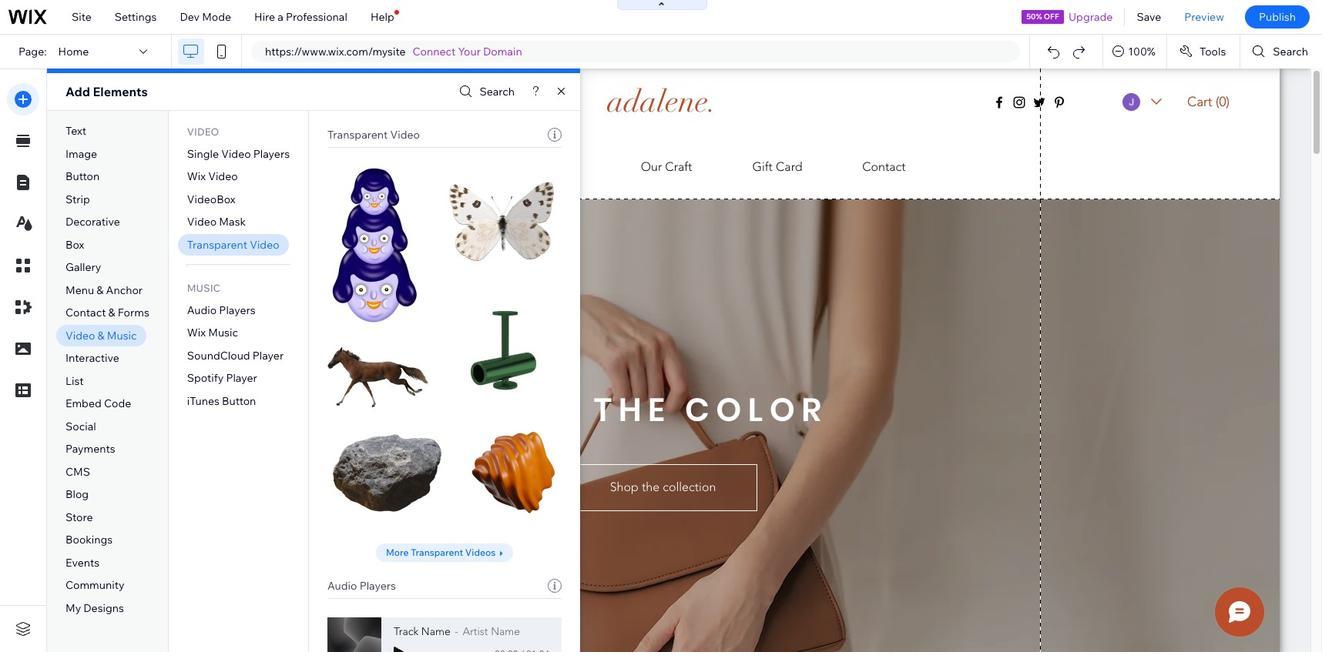 Task type: describe. For each thing, give the bounding box(es) containing it.
0 horizontal spatial audio players
[[187, 304, 256, 317]]

play image
[[394, 648, 408, 653]]

preview
[[1185, 10, 1225, 24]]

music up wix music
[[187, 282, 220, 294]]

wix video
[[187, 170, 238, 184]]

contact
[[66, 306, 106, 320]]

& for contact
[[108, 306, 115, 320]]

bookings
[[66, 534, 113, 548]]

50% off
[[1027, 12, 1060, 22]]

video mask
[[187, 215, 246, 229]]

home
[[58, 45, 89, 59]]

video & music
[[66, 329, 137, 343]]

gallery
[[66, 261, 101, 275]]

track name
[[394, 626, 451, 639]]

1 horizontal spatial transparent video
[[328, 128, 420, 142]]

designs
[[84, 602, 124, 616]]

0 vertical spatial players
[[253, 147, 290, 161]]

1 horizontal spatial button
[[222, 395, 256, 408]]

list
[[66, 375, 84, 388]]

cms
[[66, 466, 90, 479]]

domain
[[483, 45, 522, 59]]

1 vertical spatial transparent
[[187, 238, 248, 252]]

wix music
[[187, 326, 238, 340]]

my
[[66, 602, 81, 616]]

publish button
[[1246, 5, 1311, 29]]

menu
[[66, 284, 94, 297]]

0 horizontal spatial search
[[480, 85, 515, 99]]

artist
[[463, 626, 488, 639]]

more transparent videos button
[[376, 544, 514, 563]]

site
[[72, 10, 92, 24]]

strip
[[66, 193, 90, 206]]

payments
[[66, 443, 115, 457]]

add
[[66, 84, 90, 99]]

1 vertical spatial audio
[[328, 580, 357, 594]]

tools button
[[1168, 35, 1241, 69]]

professional
[[286, 10, 348, 24]]

help
[[371, 10, 395, 24]]

tools
[[1200, 45, 1227, 59]]

add elements
[[66, 84, 148, 99]]

1 horizontal spatial search button
[[1241, 35, 1323, 69]]

0 horizontal spatial button
[[66, 170, 100, 184]]

more
[[386, 547, 409, 559]]

name for track name
[[422, 626, 451, 639]]

100%
[[1129, 45, 1156, 59]]

1 vertical spatial transparent video
[[187, 238, 280, 252]]

1 horizontal spatial search
[[1274, 45, 1309, 59]]

single video players
[[187, 147, 290, 161]]

spotify player
[[187, 372, 257, 386]]

videos
[[465, 547, 496, 559]]

publish
[[1260, 10, 1297, 24]]

wix for wix music
[[187, 326, 206, 340]]

& for menu
[[97, 284, 104, 297]]

1 vertical spatial players
[[219, 304, 256, 317]]

off
[[1044, 12, 1060, 22]]

dev mode
[[180, 10, 231, 24]]

1 horizontal spatial audio players
[[328, 580, 396, 594]]

settings
[[115, 10, 157, 24]]

interactive
[[66, 352, 119, 366]]

hire a professional
[[254, 10, 348, 24]]

contact & forms
[[66, 306, 149, 320]]

itunes button
[[187, 395, 256, 408]]

upgrade
[[1069, 10, 1114, 24]]

videobox
[[187, 193, 236, 206]]

1 horizontal spatial transparent
[[328, 128, 388, 142]]



Task type: locate. For each thing, give the bounding box(es) containing it.
0 vertical spatial search button
[[1241, 35, 1323, 69]]

0 vertical spatial audio
[[187, 304, 217, 317]]

a
[[278, 10, 284, 24]]

single
[[187, 147, 219, 161]]

audio
[[187, 304, 217, 317], [328, 580, 357, 594]]

& left forms
[[108, 306, 115, 320]]

transparent video
[[328, 128, 420, 142], [187, 238, 280, 252]]

save
[[1137, 10, 1162, 24]]

0 horizontal spatial search button
[[456, 81, 515, 103]]

0 vertical spatial button
[[66, 170, 100, 184]]

2 vertical spatial transparent
[[411, 547, 463, 559]]

music
[[187, 282, 220, 294], [208, 326, 238, 340], [107, 329, 137, 343]]

player for soundcloud player
[[253, 349, 284, 363]]

1 vertical spatial player
[[226, 372, 257, 386]]

search
[[1274, 45, 1309, 59], [480, 85, 515, 99]]

50%
[[1027, 12, 1043, 22]]

menu & anchor
[[66, 284, 143, 297]]

1 vertical spatial &
[[108, 306, 115, 320]]

community
[[66, 579, 125, 593]]

0 vertical spatial audio players
[[187, 304, 256, 317]]

audio players up wix music
[[187, 304, 256, 317]]

anchor
[[106, 284, 143, 297]]

https://www.wix.com/mysite
[[265, 45, 406, 59]]

name
[[422, 626, 451, 639], [491, 626, 520, 639]]

& down the contact & forms
[[98, 329, 105, 343]]

2 wix from the top
[[187, 326, 206, 340]]

players
[[253, 147, 290, 161], [219, 304, 256, 317], [360, 580, 396, 594]]

player down soundcloud player
[[226, 372, 257, 386]]

spotify
[[187, 372, 224, 386]]

https://www.wix.com/mysite connect your domain
[[265, 45, 522, 59]]

button down "spotify player"
[[222, 395, 256, 408]]

audio players down more
[[328, 580, 396, 594]]

0 horizontal spatial transparent
[[187, 238, 248, 252]]

player right soundcloud
[[253, 349, 284, 363]]

elements
[[93, 84, 148, 99]]

name right track
[[422, 626, 451, 639]]

0 vertical spatial &
[[97, 284, 104, 297]]

decorative
[[66, 215, 120, 229]]

connect
[[413, 45, 456, 59]]

code
[[104, 397, 131, 411]]

0 horizontal spatial audio
[[187, 304, 217, 317]]

name for artist name
[[491, 626, 520, 639]]

0 vertical spatial transparent video
[[328, 128, 420, 142]]

0 vertical spatial search
[[1274, 45, 1309, 59]]

track
[[394, 626, 419, 639]]

wix down single
[[187, 170, 206, 184]]

1 horizontal spatial audio
[[328, 580, 357, 594]]

more transparent videos
[[386, 547, 496, 559]]

box
[[66, 238, 84, 252]]

embed code
[[66, 397, 131, 411]]

player
[[253, 349, 284, 363], [226, 372, 257, 386]]

0 vertical spatial player
[[253, 349, 284, 363]]

1 wix from the top
[[187, 170, 206, 184]]

button
[[66, 170, 100, 184], [222, 395, 256, 408]]

transparent inside button
[[411, 547, 463, 559]]

search button
[[1241, 35, 1323, 69], [456, 81, 515, 103]]

player for spotify player
[[226, 372, 257, 386]]

store
[[66, 511, 93, 525]]

button down the image
[[66, 170, 100, 184]]

music down forms
[[107, 329, 137, 343]]

name right "artist" at the bottom of page
[[491, 626, 520, 639]]

players right single
[[253, 147, 290, 161]]

preview button
[[1174, 0, 1236, 34]]

2 vertical spatial &
[[98, 329, 105, 343]]

soundcloud player
[[187, 349, 284, 363]]

0 vertical spatial wix
[[187, 170, 206, 184]]

2 horizontal spatial transparent
[[411, 547, 463, 559]]

2 vertical spatial players
[[360, 580, 396, 594]]

1 vertical spatial search button
[[456, 81, 515, 103]]

your
[[458, 45, 481, 59]]

itunes
[[187, 395, 220, 408]]

search button down your
[[456, 81, 515, 103]]

image
[[66, 147, 97, 161]]

1 horizontal spatial name
[[491, 626, 520, 639]]

wix for wix video
[[187, 170, 206, 184]]

1 vertical spatial search
[[480, 85, 515, 99]]

soundcloud
[[187, 349, 250, 363]]

&
[[97, 284, 104, 297], [108, 306, 115, 320], [98, 329, 105, 343]]

audio players
[[187, 304, 256, 317], [328, 580, 396, 594]]

search down publish
[[1274, 45, 1309, 59]]

artist name
[[463, 626, 520, 639]]

hire
[[254, 10, 275, 24]]

mode
[[202, 10, 231, 24]]

forms
[[118, 306, 149, 320]]

players down more
[[360, 580, 396, 594]]

1 vertical spatial button
[[222, 395, 256, 408]]

mask
[[219, 215, 246, 229]]

transparent
[[328, 128, 388, 142], [187, 238, 248, 252], [411, 547, 463, 559]]

video
[[187, 125, 219, 138], [390, 128, 420, 142], [221, 147, 251, 161], [208, 170, 238, 184], [187, 215, 217, 229], [250, 238, 280, 252], [66, 329, 95, 343]]

blog
[[66, 488, 89, 502]]

save button
[[1126, 0, 1174, 34]]

my designs
[[66, 602, 124, 616]]

text
[[66, 124, 86, 138]]

0 horizontal spatial name
[[422, 626, 451, 639]]

& right menu
[[97, 284, 104, 297]]

0 vertical spatial transparent
[[328, 128, 388, 142]]

search button down publish button
[[1241, 35, 1323, 69]]

social
[[66, 420, 96, 434]]

wix up soundcloud
[[187, 326, 206, 340]]

embed
[[66, 397, 102, 411]]

2 name from the left
[[491, 626, 520, 639]]

players up wix music
[[219, 304, 256, 317]]

0 horizontal spatial transparent video
[[187, 238, 280, 252]]

1 name from the left
[[422, 626, 451, 639]]

events
[[66, 557, 100, 570]]

music up soundcloud
[[208, 326, 238, 340]]

1 vertical spatial audio players
[[328, 580, 396, 594]]

1 vertical spatial wix
[[187, 326, 206, 340]]

search down domain
[[480, 85, 515, 99]]

100% button
[[1104, 35, 1167, 69]]

dev
[[180, 10, 200, 24]]

& for video
[[98, 329, 105, 343]]

wix
[[187, 170, 206, 184], [187, 326, 206, 340]]



Task type: vqa. For each thing, say whether or not it's contained in the screenshot.
Code
yes



